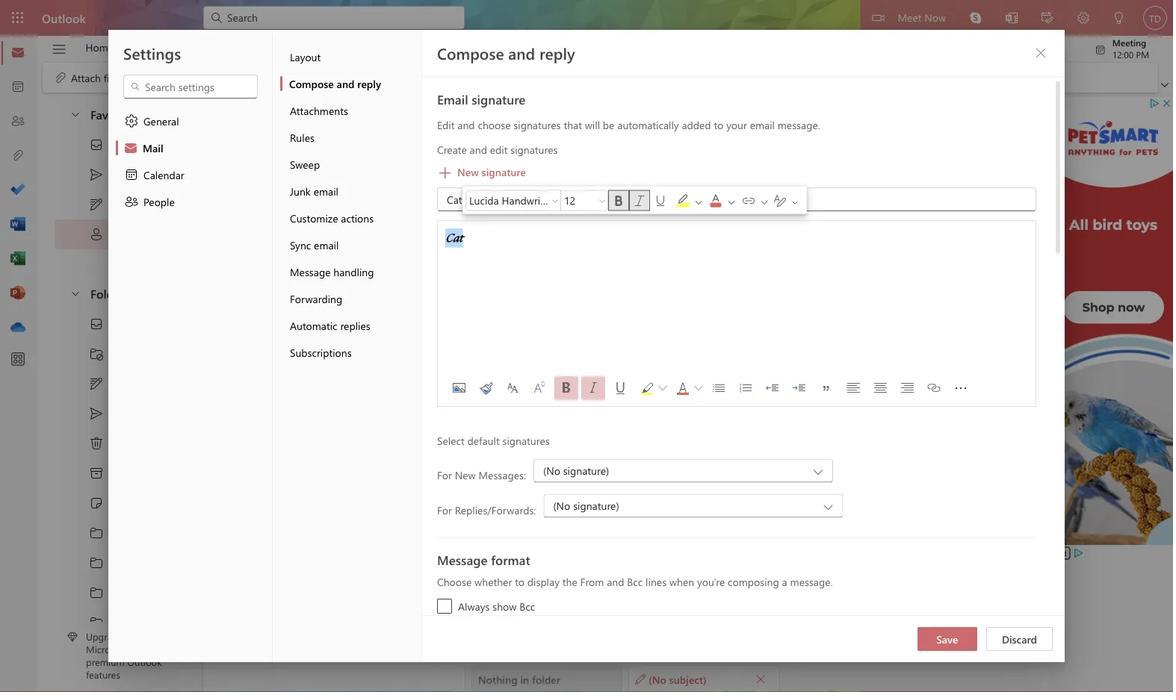 Task type: describe. For each thing, give the bounding box(es) containing it.
2  tree item from the top
[[55, 548, 175, 578]]

you're
[[697, 575, 725, 589]]

help
[[182, 40, 204, 54]]

save
[[936, 633, 958, 646]]

0 vertical spatial mike@example.com
[[263, 117, 380, 135]]

Edit signature name text field
[[445, 192, 1028, 207]]

excel image
[[10, 252, 25, 267]]

compose and reply tab panel
[[422, 30, 1065, 693]]

calendar image
[[10, 80, 25, 95]]

inbox inside favorites tree
[[110, 138, 136, 152]]

Search settings search field
[[140, 79, 242, 94]]

 inside favorites tree
[[89, 197, 104, 212]]

t-mobile
[[242, 226, 284, 240]]

outlook inside banner
[[42, 10, 86, 26]]

mike@example.com for mike@example.com
[[263, 137, 343, 149]]

draw
[[418, 40, 442, 54]]

mail
[[143, 141, 163, 155]]

payments)
[[505, 241, 552, 255]]

1  button from the left
[[671, 190, 705, 211]]

folders
[[90, 285, 130, 301]]

deleted
[[110, 437, 146, 451]]

home
[[86, 40, 114, 54]]

calendar
[[143, 168, 184, 182]]

format
[[491, 552, 530, 569]]

and right options
[[508, 43, 535, 64]]

message. inside email signature element
[[778, 118, 820, 132]]

and right from at bottom
[[607, 575, 624, 589]]

 button inside folders tree item
[[62, 279, 87, 307]]

increase indent image
[[788, 377, 812, 401]]

forwarding
[[290, 292, 342, 306]]

archive
[[110, 467, 144, 481]]

for new messages:
[[437, 468, 526, 482]]

folder
[[532, 673, 560, 687]]

 button left the 
[[596, 190, 608, 211]]

edit and choose signatures that will be automatically added to your email message.
[[437, 118, 820, 132]]

 meeting 12:00 pm
[[1095, 36, 1149, 60]]

0 vertical spatial signature
[[472, 90, 526, 108]]

 tree item
[[55, 339, 175, 369]]

home button
[[74, 36, 125, 59]]

be
[[603, 118, 615, 132]]

formatting options. list box
[[445, 371, 1028, 407]]

more formatting options image
[[949, 377, 973, 401]]


[[89, 347, 104, 362]]

whom it
[[494, 228, 535, 242]]

iphone
[[303, 241, 334, 255]]

options
[[465, 40, 502, 54]]

email signature
[[437, 90, 526, 108]]

to for to
[[497, 153, 508, 167]]


[[124, 114, 139, 129]]

email right sync
[[314, 238, 339, 252]]

0 horizontal spatial  button
[[750, 669, 771, 690]]


[[124, 194, 139, 209]]

1 horizontal spatial to
[[515, 575, 525, 589]]

compose inside 'button'
[[289, 77, 334, 90]]

a
[[782, 575, 787, 589]]

general
[[143, 114, 179, 128]]

format painter image
[[474, 377, 498, 401]]

nothing in folder button
[[472, 666, 622, 693]]

 for  meeting 12:00 pm
[[1095, 44, 1107, 56]]

insert pictures inline image
[[447, 377, 471, 401]]

 send email
[[265, 157, 334, 171]]

 drafts inside "tree"
[[89, 377, 138, 392]]

 left font size 'text box'
[[551, 196, 560, 205]]

sent for  sent items 1
[[110, 168, 130, 182]]

 button inside favorites "tree item"
[[62, 100, 87, 128]]

 tree item
[[55, 429, 175, 459]]

bullets (⌘+.) image
[[707, 377, 731, 401]]

settings heading
[[123, 43, 181, 64]]

 for  calendar
[[124, 167, 139, 182]]


[[89, 227, 104, 242]]

font size image
[[528, 377, 551, 401]]

premium
[[86, 656, 125, 669]]

signatures for edit
[[511, 142, 558, 156]]

 inbox inside favorites tree
[[89, 137, 136, 152]]

monthly
[[463, 241, 502, 255]]


[[632, 193, 647, 208]]

2  tree item from the top
[[55, 399, 175, 429]]


[[123, 140, 138, 155]]

to inside email signature element
[[714, 118, 724, 132]]

more apps image
[[10, 353, 25, 368]]

word image
[[10, 217, 25, 232]]

nothing
[[478, 673, 518, 687]]

2 inbox from the top
[[110, 317, 136, 331]]

4  tree item from the top
[[55, 608, 175, 638]]

 tree item
[[55, 489, 175, 519]]

settings
[[123, 43, 181, 64]]

junk email button
[[280, 178, 421, 205]]

1 vertical spatial message.
[[790, 575, 833, 589]]

 for  june 2023
[[89, 586, 104, 601]]

2 - from the left
[[381, 241, 385, 255]]

1  button from the left
[[658, 377, 668, 401]]

email inside compose and reply tab panel
[[750, 118, 775, 132]]

upgrade
[[86, 631, 123, 644]]

add favorite tree item
[[55, 250, 175, 279]]

new for for
[[455, 468, 476, 482]]

items for 
[[133, 407, 158, 421]]

subscriptions
[[290, 346, 352, 359]]

files image
[[10, 149, 25, 164]]

automatically
[[617, 118, 679, 132]]

 looney
[[89, 616, 143, 631]]

favorite
[[132, 258, 167, 271]]

mobile
[[252, 226, 284, 240]]

attachments button
[[280, 97, 421, 124]]

compose and reply heading
[[437, 43, 575, 64]]

automatic replies button
[[280, 312, 421, 339]]

edit
[[490, 142, 508, 156]]

italic (⌘+i) image
[[581, 377, 605, 401]]

discard button
[[986, 628, 1053, 652]]

select
[[437, 434, 465, 448]]

apple iphone 12 - blue - 128gb (with 24 monthly payments)
[[273, 241, 552, 255]]

forwarding button
[[280, 285, 421, 312]]

and left edit
[[470, 142, 487, 156]]

 button
[[737, 190, 758, 211]]

highlight image
[[635, 377, 659, 401]]

1 horizontal spatial bcc
[[627, 575, 643, 589]]

2  button from the left
[[704, 190, 738, 211]]

 events
[[89, 556, 139, 571]]

to whom it may concern,
[[480, 228, 608, 242]]

2  inbox from the top
[[89, 317, 136, 332]]


[[89, 466, 104, 481]]

in
[[520, 673, 529, 687]]

layout button
[[280, 43, 421, 70]]

2 vertical spatial signatures
[[503, 434, 550, 448]]

outlook banner
[[0, 0, 1173, 36]]

compose and reply inside tab panel
[[437, 43, 575, 64]]

handling
[[334, 265, 374, 279]]

email inside  junk email
[[133, 347, 158, 361]]

create
[[437, 142, 467, 156]]

and inside 'button'
[[337, 77, 355, 90]]

Font text field
[[466, 192, 548, 209]]

reading pane main content
[[466, 93, 1050, 693]]

 (no subject)
[[635, 673, 707, 687]]

2 drafts from the top
[[110, 377, 138, 391]]

 sent items
[[89, 407, 158, 421]]

favorites
[[90, 106, 139, 122]]

align left image
[[841, 377, 865, 401]]

0 vertical spatial font color image
[[708, 193, 738, 208]]

items inside  sent items 1
[[133, 168, 158, 182]]

to do image
[[10, 183, 25, 198]]

set your advertising preferences image
[[1073, 548, 1085, 560]]

 button up "may"
[[549, 190, 561, 211]]

add
[[110, 258, 129, 271]]

3  tree item from the top
[[55, 578, 175, 608]]

 for  sent items
[[89, 407, 104, 421]]

results
[[242, 193, 280, 209]]

mike@example.com button
[[263, 117, 380, 137]]

 for the left '' button
[[755, 674, 766, 685]]

 tree item
[[55, 220, 206, 250]]

compose inside tab panel
[[437, 43, 504, 64]]

message format
[[437, 552, 530, 569]]

discard
[[1002, 633, 1037, 646]]

favorites tree
[[55, 94, 206, 279]]

align center image
[[868, 377, 892, 401]]

microsoft
[[86, 643, 127, 656]]

subscriptions button
[[280, 339, 421, 366]]

 for  events
[[89, 556, 104, 571]]

replies/forwards:
[[455, 503, 536, 517]]

subject)
[[669, 673, 707, 687]]

actions
[[341, 211, 374, 225]]

2
[[155, 198, 161, 212]]



Task type: locate. For each thing, give the bounding box(es) containing it.
0 vertical spatial 1
[[156, 138, 161, 152]]

 for highlight image
[[658, 384, 667, 393]]

sent
[[110, 168, 130, 182], [110, 407, 130, 421]]

to down looney
[[126, 631, 135, 644]]

 tree item
[[55, 519, 175, 548], [55, 548, 175, 578], [55, 578, 175, 608], [55, 608, 175, 638]]

tab list
[[74, 36, 513, 59]]

email
[[437, 90, 468, 108], [133, 347, 158, 361]]

to inside to button
[[497, 153, 508, 167]]

customize actions button
[[280, 205, 421, 232]]

to inside message body, press alt+f10 to exit text box
[[480, 228, 492, 242]]

Message body, press Alt+F10 to exit text field
[[480, 228, 1026, 436]]

0 horizontal spatial  button
[[671, 190, 705, 211]]

sync email button
[[280, 232, 421, 259]]

 for  sent items 1
[[89, 167, 104, 182]]

 for 
[[89, 526, 104, 541]]

email
[[750, 118, 775, 132], [309, 157, 334, 170], [314, 184, 338, 198], [314, 238, 339, 252]]

- right 'blue'
[[381, 241, 385, 255]]

 tree item up  junk email
[[55, 309, 175, 339]]

 inbox up  tree item
[[89, 317, 136, 332]]

1 vertical spatial to
[[515, 575, 525, 589]]

 right underline (⌘+u) icon
[[658, 384, 667, 393]]

message
[[290, 265, 331, 279], [437, 552, 488, 569]]

1 vertical spatial  tree item
[[55, 309, 175, 339]]

customize
[[290, 211, 338, 225]]

draw button
[[407, 36, 453, 59]]

outlook link
[[42, 0, 86, 36]]

message. right a
[[790, 575, 833, 589]]

sent down  on the left top
[[110, 168, 130, 182]]

1  tree item from the top
[[55, 160, 175, 190]]

decrease indent image
[[761, 377, 785, 401]]

0 horizontal spatial message
[[290, 265, 331, 279]]

to inside "upgrade to microsoft 365 with premium outlook features"
[[126, 631, 135, 644]]

Font size text field
[[561, 192, 596, 209]]

1 vertical spatial items
[[133, 407, 158, 421]]

view button
[[126, 36, 170, 59]]

1  from the top
[[89, 526, 104, 541]]

 tree item up deleted
[[55, 399, 175, 429]]

 tree item for 
[[55, 369, 175, 399]]

2  from the top
[[89, 317, 104, 332]]

 left favorites
[[69, 108, 81, 120]]

dialog containing settings
[[0, 0, 1173, 693]]

to button
[[480, 148, 526, 172]]

inbox down ""
[[110, 138, 136, 152]]

1 vertical spatial 
[[124, 167, 139, 182]]

font color image
[[708, 193, 738, 208], [671, 377, 695, 401]]

junk inside  junk email
[[110, 347, 131, 361]]

Add a subject text field
[[472, 185, 922, 209]]

mike@example.com for 
[[110, 228, 206, 242]]

0 horizontal spatial 
[[356, 70, 371, 85]]

2 for from the top
[[437, 503, 452, 517]]

 new signature
[[438, 165, 526, 180]]

signature down edit
[[482, 165, 526, 179]]

0 vertical spatial  button
[[1029, 41, 1053, 65]]

3  button from the left
[[758, 190, 770, 211]]

 tree item for 
[[55, 309, 175, 339]]

 inside folders tree item
[[69, 287, 81, 299]]

new for 
[[457, 165, 479, 179]]

2  from the top
[[89, 377, 104, 392]]

mail image
[[10, 46, 25, 61]]

rules
[[290, 130, 315, 144]]

help button
[[171, 36, 215, 59]]

to down format
[[515, 575, 525, 589]]

inbox
[[110, 138, 136, 152], [110, 317, 136, 331]]

meeting
[[1112, 36, 1147, 48]]

message handling button
[[280, 259, 421, 285]]

1  tree item from the top
[[55, 519, 175, 548]]

1 vertical spatial  button
[[750, 669, 771, 690]]

drafts
[[110, 198, 138, 212], [110, 377, 138, 391]]

 left june
[[89, 586, 104, 601]]

reply inside compose and reply tab panel
[[540, 43, 575, 64]]

junk right ""
[[110, 347, 131, 361]]

0 vertical spatial to
[[714, 118, 724, 132]]

   
[[741, 193, 800, 208]]

 drafts down  tree item
[[89, 377, 138, 392]]

options button
[[454, 36, 513, 59]]

message list section
[[203, 99, 552, 692]]

sent inside  sent items
[[110, 407, 130, 421]]

message for message format
[[437, 552, 488, 569]]

1  tree item from the top
[[55, 190, 175, 220]]

1 horizontal spatial  button
[[1029, 41, 1053, 65]]

and down layout button
[[337, 77, 355, 90]]

0 horizontal spatial -
[[351, 241, 356, 255]]

outlook up  button at the left top of page
[[42, 10, 86, 26]]

 button
[[62, 100, 87, 128], [549, 190, 561, 211], [596, 190, 608, 211], [62, 279, 87, 307]]

 tree item for 
[[55, 190, 175, 220]]

0 vertical spatial  tree item
[[55, 160, 175, 190]]

application
[[0, 0, 1173, 693]]

1 inside  sent items 1
[[156, 168, 161, 182]]

new inside  new signature
[[457, 165, 479, 179]]

0 vertical spatial  inbox
[[89, 137, 136, 152]]

powerpoint image
[[10, 286, 25, 301]]

 up ''
[[124, 167, 139, 182]]

 inbox
[[89, 137, 136, 152], [89, 317, 136, 332]]

2 sent from the top
[[110, 407, 130, 421]]

Signature text field
[[438, 221, 1036, 371]]

0 horizontal spatial reply
[[357, 77, 381, 90]]

1 vertical spatial new
[[455, 468, 476, 482]]

message up choose
[[437, 552, 488, 569]]

items up  deleted items
[[133, 407, 158, 421]]

signatures right edit
[[511, 142, 558, 156]]

reply inside compose and reply 'button'
[[357, 77, 381, 90]]

 left bullets (⌘+.) image
[[694, 384, 703, 393]]

tree
[[55, 309, 175, 693]]

0 horizontal spatial 
[[124, 167, 139, 182]]

0 vertical spatial signatures
[[514, 118, 561, 132]]

0 vertical spatial junk
[[290, 184, 311, 198]]

1 vertical spatial  inbox
[[89, 317, 136, 332]]

2 vertical spatial to
[[126, 631, 135, 644]]

2  tree item from the top
[[55, 369, 175, 399]]

1 vertical spatial email
[[133, 347, 158, 361]]

1 vertical spatial  tree item
[[55, 399, 175, 429]]

 for "font color" icon to the left
[[694, 384, 703, 393]]

0 vertical spatial  tree item
[[55, 190, 175, 220]]

 left  on the left top
[[89, 137, 104, 152]]

0 vertical spatial 
[[89, 137, 104, 152]]

 button
[[629, 190, 650, 211]]

 tree item inside favorites tree
[[55, 160, 175, 190]]

- right 12
[[351, 241, 356, 255]]

messages:
[[479, 468, 526, 482]]

save button
[[918, 628, 977, 652]]

1 horizontal spatial reply
[[540, 43, 575, 64]]

0 vertical spatial email
[[437, 90, 468, 108]]

 inside favorites tree
[[89, 167, 104, 182]]

 button right ""
[[758, 190, 770, 211]]

new
[[457, 165, 479, 179], [455, 468, 476, 482]]

align right image
[[895, 377, 919, 401]]

0 horizontal spatial compose
[[289, 77, 334, 90]]

1 inside  tree item
[[156, 138, 161, 152]]

premium features image
[[67, 632, 78, 643]]

favorites tree item
[[55, 100, 175, 130]]

3  from the top
[[89, 586, 104, 601]]

1  tree item from the top
[[55, 130, 175, 160]]


[[611, 193, 626, 208]]

drafts up  sent items
[[110, 377, 138, 391]]

message inside compose and reply tab panel
[[437, 552, 488, 569]]

signatures left that
[[514, 118, 561, 132]]

left-rail-appbar navigation
[[3, 36, 33, 345]]

upgrade to microsoft 365 with premium outlook features
[[86, 631, 166, 682]]

 tree item up  events
[[55, 519, 175, 548]]

 button right the 
[[671, 190, 705, 211]]

0 vertical spatial 
[[1035, 47, 1047, 59]]

bcc left lines at the bottom right
[[627, 575, 643, 589]]

0 vertical spatial 
[[89, 197, 104, 212]]

1 vertical spatial 
[[89, 317, 104, 332]]

0 vertical spatial items
[[133, 168, 158, 182]]

 inbox down favorites "tree item"
[[89, 137, 136, 152]]

1 vertical spatial  drafts
[[89, 377, 138, 392]]

1  from the top
[[89, 197, 104, 212]]

0 vertical spatial drafts
[[110, 198, 138, 212]]

1 horizontal spatial email
[[437, 90, 468, 108]]

 tree item down ""
[[55, 130, 175, 160]]

1 for from the top
[[437, 468, 452, 482]]

quote image
[[815, 377, 838, 401]]

 tree item down  sent items 1
[[55, 190, 175, 220]]

that
[[564, 118, 582, 132]]

(with
[[421, 241, 446, 255]]

1 vertical spatial 1
[[156, 168, 161, 182]]

email up the edit at top left
[[437, 90, 468, 108]]

items down mail at the top left of the page
[[133, 168, 158, 182]]

0 vertical spatial message
[[290, 265, 331, 279]]

will
[[585, 118, 600, 132]]

1 vertical spatial bcc
[[520, 600, 535, 614]]

 inside settings tab list
[[124, 167, 139, 182]]

 drafts
[[89, 197, 138, 212], [89, 377, 138, 392]]

ad
[[1057, 548, 1067, 559]]

drafts inside favorites tree
[[110, 198, 138, 212]]

2 horizontal spatial to
[[714, 118, 724, 132]]

email right send
[[309, 157, 334, 170]]

font color image left ""
[[708, 193, 738, 208]]

1 vertical spatial compose
[[289, 77, 334, 90]]

1 vertical spatial compose and reply
[[289, 77, 381, 90]]

settings tab list
[[108, 30, 273, 663]]

1 vertical spatial sent
[[110, 407, 130, 421]]

message handling
[[290, 265, 374, 279]]

choose
[[437, 575, 472, 589]]

email signature element
[[437, 118, 1036, 518]]

1 vertical spatial for
[[437, 503, 452, 517]]

signature
[[472, 90, 526, 108], [482, 165, 526, 179]]

junk inside button
[[290, 184, 311, 198]]

 down ""
[[89, 377, 104, 392]]

always
[[458, 600, 490, 614]]


[[51, 41, 67, 57]]

email right ""
[[133, 347, 158, 361]]

always show bcc
[[458, 600, 535, 614]]

inbox up  junk email
[[110, 317, 136, 331]]

0 horizontal spatial outlook
[[42, 10, 86, 26]]

 tree item up microsoft
[[55, 608, 175, 638]]

numbering (⌘+/) image
[[734, 377, 758, 401]]

signatures for choose
[[514, 118, 561, 132]]

 button left ""
[[725, 190, 737, 211]]

 button right underline (⌘+u) icon
[[658, 377, 668, 401]]

0 vertical spatial reply
[[540, 43, 575, 64]]

1  inbox from the top
[[89, 137, 136, 152]]

people image
[[10, 114, 25, 129]]

2  tree item from the top
[[55, 309, 175, 339]]

2  drafts from the top
[[89, 377, 138, 392]]

1 horizontal spatial 
[[658, 384, 667, 393]]

message down iphone
[[290, 265, 331, 279]]

 left  button
[[598, 196, 607, 205]]

tree inside application
[[55, 309, 175, 693]]

 inside "tree"
[[89, 407, 104, 421]]

0 vertical spatial for
[[437, 468, 452, 482]]

insert button
[[279, 36, 329, 59]]

0 horizontal spatial to
[[480, 228, 492, 242]]

1 up people
[[156, 168, 161, 182]]

2 1 from the top
[[156, 168, 161, 182]]

1 vertical spatial  tree item
[[55, 369, 175, 399]]

0 vertical spatial sent
[[110, 168, 130, 182]]


[[89, 167, 104, 182], [89, 407, 104, 421]]

 button
[[650, 190, 671, 211]]

1 drafts from the top
[[110, 198, 138, 212]]

1 horizontal spatial message
[[437, 552, 488, 569]]

0 vertical spatial bcc
[[627, 575, 643, 589]]

0 horizontal spatial compose and reply
[[289, 77, 381, 90]]

to left your
[[714, 118, 724, 132]]

1 vertical spatial 
[[89, 377, 104, 392]]

2 vertical spatial items
[[149, 437, 174, 451]]

1 vertical spatial junk
[[110, 347, 131, 361]]

0 horizontal spatial 
[[755, 674, 766, 685]]

choose whether to display the from and bcc lines when you're composing a message.
[[437, 575, 833, 589]]

message. up to text field
[[778, 118, 820, 132]]

1 vertical spatial 
[[755, 674, 766, 685]]

nothing in folder
[[478, 673, 560, 687]]

and
[[508, 43, 535, 64], [337, 77, 355, 90], [458, 118, 475, 132], [470, 142, 487, 156], [607, 575, 624, 589]]

0 vertical spatial compose
[[437, 43, 504, 64]]

 drafts down  sent items 1
[[89, 197, 138, 212]]

to left whom it
[[480, 228, 492, 242]]

To text field
[[534, 152, 980, 169]]

0 horizontal spatial bcc
[[520, 600, 535, 614]]

0 vertical spatial  tree item
[[55, 130, 175, 160]]

apple
[[273, 241, 300, 255]]


[[285, 70, 300, 85]]

customize actions
[[290, 211, 374, 225]]


[[69, 108, 81, 120], [551, 196, 560, 205], [598, 196, 607, 205], [693, 197, 704, 207], [726, 197, 737, 207], [759, 197, 770, 207], [791, 198, 800, 206], [69, 287, 81, 299]]

 down 
[[89, 526, 104, 541]]


[[438, 166, 453, 180]]

 tree item down  events
[[55, 578, 175, 608]]

 emoji
[[356, 70, 399, 85]]

tab list containing home
[[74, 36, 513, 59]]

insert link (⌘+k) image
[[922, 377, 946, 401]]

2  button from the left
[[725, 190, 737, 211]]

sent up the  tree item
[[110, 407, 130, 421]]

mike@example.com inside mike@example.com mike@example.com
[[263, 137, 343, 149]]

for for for new messages:
[[437, 468, 452, 482]]

and right the edit at top left
[[458, 118, 475, 132]]

0 vertical spatial new
[[457, 165, 479, 179]]

1 horizontal spatial font color image
[[708, 193, 738, 208]]

2  from the top
[[89, 407, 104, 421]]

sent inside  sent items 1
[[110, 168, 130, 182]]

 button
[[608, 190, 629, 211]]

 right 
[[791, 198, 800, 206]]

signature up choose
[[472, 90, 526, 108]]

for for for replies/forwards:
[[437, 503, 452, 517]]

from
[[580, 575, 604, 589]]

 tree item down  junk email
[[55, 369, 175, 399]]

12:00
[[1112, 48, 1134, 60]]

-
[[351, 241, 356, 255], [381, 241, 385, 255]]

mike@example.com inside ' mike@example.com'
[[110, 228, 206, 242]]

 up 
[[89, 197, 104, 212]]

reply down layout button
[[357, 77, 381, 90]]

1 vertical spatial 
[[89, 407, 104, 421]]

outlook right premium
[[127, 656, 162, 669]]

meet
[[898, 10, 922, 24]]

outlook inside "upgrade to microsoft 365 with premium outlook features"
[[127, 656, 162, 669]]

1 vertical spatial reply
[[357, 77, 381, 90]]

1 horizontal spatial outlook
[[127, 656, 162, 669]]

 button right  button
[[692, 190, 704, 211]]

0 horizontal spatial font color image
[[671, 377, 695, 401]]

add favorite
[[110, 258, 167, 271]]

events
[[110, 557, 139, 570]]

0 vertical spatial 
[[1095, 44, 1107, 56]]

test
[[480, 368, 507, 383]]

0 vertical spatial to
[[497, 153, 508, 167]]

underline (⌘+u) image
[[608, 377, 632, 401]]

0 horizontal spatial email
[[133, 347, 158, 361]]

added
[[682, 118, 711, 132]]

 calendar
[[124, 167, 184, 182]]

 inside compose and reply tab panel
[[1035, 47, 1047, 59]]

1 vertical spatial font color image
[[671, 377, 695, 401]]

 button left ""
[[704, 190, 738, 211]]

 pictures
[[285, 70, 339, 85]]

1  button from the left
[[692, 190, 704, 211]]

 june 2023
[[89, 586, 156, 601]]

message inside button
[[290, 265, 331, 279]]

 tree item
[[55, 130, 175, 160], [55, 309, 175, 339]]

 up 
[[89, 407, 104, 421]]

1 vertical spatial mike@example.com
[[263, 137, 343, 149]]

0 horizontal spatial  button
[[658, 377, 668, 401]]

 inside include group
[[356, 70, 371, 85]]

 for topmost '' button
[[1035, 47, 1047, 59]]

email inside compose and reply tab panel
[[437, 90, 468, 108]]

0 vertical spatial 
[[89, 167, 104, 182]]

folders tree item
[[55, 279, 175, 309]]

 left folders
[[69, 287, 81, 299]]

 inside reading pane main content
[[755, 674, 766, 685]]

font image
[[501, 377, 525, 401]]

1 horizontal spatial 
[[1035, 47, 1047, 59]]

pictures
[[303, 70, 339, 84]]

bcc right the 'show'
[[520, 600, 535, 614]]

automatic replies
[[290, 319, 370, 333]]

 left "emoji"
[[356, 70, 371, 85]]

signature inside  new signature
[[482, 165, 526, 179]]

message for message handling
[[290, 265, 331, 279]]

1 vertical spatial drafts
[[110, 377, 138, 391]]

 left ""
[[726, 197, 737, 207]]

1 horizontal spatial compose
[[437, 43, 504, 64]]

send
[[283, 157, 306, 170]]

junk down  send email
[[290, 184, 311, 198]]

email right your
[[750, 118, 775, 132]]

2  from the top
[[89, 556, 104, 571]]


[[265, 160, 277, 171]]

compose and reply down layout button
[[289, 77, 381, 90]]

text highlight color image
[[676, 193, 705, 208]]

 up microsoft
[[89, 616, 104, 631]]

tree containing 
[[55, 309, 175, 693]]

new down select
[[455, 468, 476, 482]]

to for to whom it may concern,
[[480, 228, 492, 242]]


[[741, 193, 756, 208]]

0 horizontal spatial junk
[[110, 347, 131, 361]]

drafts down  sent items 1
[[110, 198, 138, 212]]

signatures up messages:
[[503, 434, 550, 448]]

include group
[[46, 63, 473, 93]]

bold (⌘+b) image
[[554, 377, 578, 401]]

4  from the top
[[89, 616, 104, 631]]

1  from the top
[[89, 137, 104, 152]]

1 vertical spatial to
[[480, 228, 492, 242]]

email up customize actions
[[314, 184, 338, 198]]

0 horizontal spatial to
[[126, 631, 135, 644]]


[[356, 70, 371, 85], [658, 384, 667, 393], [694, 384, 703, 393]]

 right  button
[[693, 197, 704, 207]]

items inside  deleted items
[[149, 437, 174, 451]]

 tree item down  on the left top
[[55, 160, 175, 190]]

1  drafts from the top
[[89, 197, 138, 212]]

2 horizontal spatial 
[[694, 384, 703, 393]]

1 horizontal spatial  button
[[693, 377, 704, 401]]

1 vertical spatial inbox
[[110, 317, 136, 331]]

items right deleted
[[149, 437, 174, 451]]

1 - from the left
[[351, 241, 356, 255]]

 for  looney
[[89, 616, 104, 631]]

1 vertical spatial signature
[[482, 165, 526, 179]]

show
[[493, 600, 517, 614]]

people
[[143, 195, 175, 208]]

items for 
[[149, 437, 174, 451]]

1 sent from the top
[[110, 168, 130, 182]]

 inside favorites "tree item"
[[69, 108, 81, 120]]

 tree item
[[55, 160, 175, 190], [55, 399, 175, 429]]

t-
[[242, 226, 252, 240]]

for down select
[[437, 468, 452, 482]]

the
[[563, 575, 577, 589]]


[[773, 193, 788, 208]]

1 1 from the top
[[156, 138, 161, 152]]

cat
[[445, 229, 463, 248]]

 left 12:00
[[1095, 44, 1107, 56]]

 button left favorites
[[62, 100, 87, 128]]

reply down outlook banner
[[540, 43, 575, 64]]

 inside favorites tree
[[89, 137, 104, 152]]

onedrive image
[[10, 321, 25, 336]]

 left  calendar
[[89, 167, 104, 182]]

mike@example.com mike@example.com
[[263, 117, 380, 149]]

 left events
[[89, 556, 104, 571]]


[[635, 674, 646, 685]]

 inside  meeting 12:00 pm
[[1095, 44, 1107, 56]]

 tree item for 
[[55, 130, 175, 160]]

font color image right highlight image
[[671, 377, 695, 401]]

items inside  sent items
[[133, 407, 158, 421]]

 up ""
[[89, 317, 104, 332]]

1 inbox from the top
[[110, 138, 136, 152]]

1  from the top
[[89, 167, 104, 182]]

email inside  send email
[[309, 157, 334, 170]]

application containing settings
[[0, 0, 1173, 693]]

 tree item
[[55, 190, 175, 220], [55, 369, 175, 399]]

dialog
[[0, 0, 1173, 693]]

 left 
[[759, 197, 770, 207]]

for left replies/forwards: on the bottom
[[437, 503, 452, 517]]

to down choose
[[497, 153, 508, 167]]

1 horizontal spatial compose and reply
[[437, 43, 575, 64]]

compose and reply inside 'button'
[[289, 77, 381, 90]]

 tree item up june
[[55, 548, 175, 578]]

24
[[449, 241, 460, 255]]

sent for  sent items
[[110, 407, 130, 421]]

1 down general
[[156, 138, 161, 152]]

2  button from the left
[[693, 377, 704, 401]]

(no
[[649, 673, 666, 687]]

compose and reply up email signature
[[437, 43, 575, 64]]

composing
[[728, 575, 779, 589]]

1 vertical spatial signatures
[[511, 142, 558, 156]]

automatic
[[290, 319, 337, 333]]

 notes
[[89, 496, 137, 511]]

128gb
[[388, 241, 418, 255]]

rules button
[[280, 124, 421, 151]]

 button left folders
[[62, 279, 87, 307]]

0 vertical spatial  drafts
[[89, 197, 138, 212]]

 drafts inside favorites tree
[[89, 197, 138, 212]]

0 vertical spatial inbox
[[110, 138, 136, 152]]

pm
[[1136, 48, 1149, 60]]

2 vertical spatial mike@example.com
[[110, 228, 206, 242]]

1 horizontal spatial 
[[1095, 44, 1107, 56]]

0 vertical spatial outlook
[[42, 10, 86, 26]]

document
[[0, 0, 1173, 693]]

document containing settings
[[0, 0, 1173, 693]]

 tree item
[[55, 459, 175, 489]]

whether
[[475, 575, 512, 589]]

1 vertical spatial outlook
[[127, 656, 162, 669]]



Task type: vqa. For each thing, say whether or not it's contained in the screenshot.


